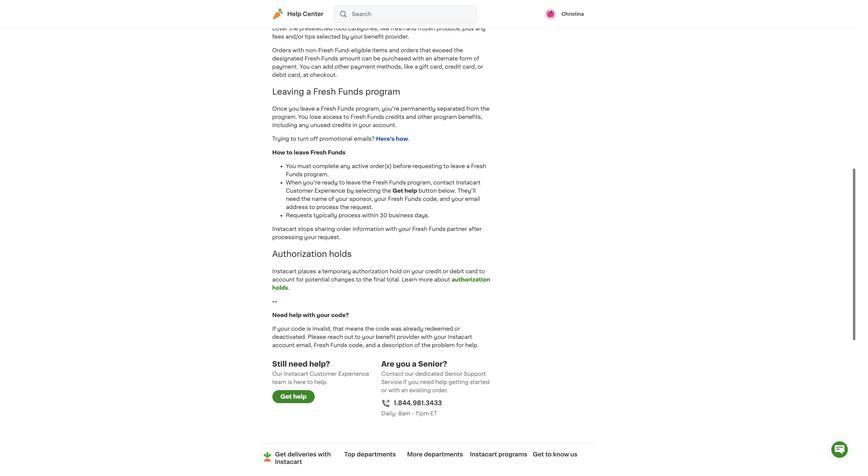 Task type: vqa. For each thing, say whether or not it's contained in the screenshot.
the departments corresponding to More departments
yes



Task type: locate. For each thing, give the bounding box(es) containing it.
1 horizontal spatial debit
[[450, 269, 464, 274]]

and down below.
[[440, 196, 450, 202]]

0 vertical spatial get help
[[393, 188, 417, 194]]

1 vertical spatial an
[[401, 388, 408, 393]]

0 vertical spatial provider
[[311, 17, 334, 23]]

fresh down selected
[[318, 47, 334, 53]]

1 vertical spatial you're
[[303, 180, 321, 185]]

promotional
[[319, 136, 353, 142]]

1 vertical spatial process
[[339, 213, 361, 218]]

fresh inside instacart stops sharing order information with your fresh funds partner after processing your request.
[[412, 226, 428, 232]]

0 horizontal spatial credits
[[332, 123, 351, 128]]

instacart up here
[[284, 371, 308, 377]]

leave up selecting
[[346, 180, 361, 185]]

that right orders
[[420, 47, 431, 53]]

leave up lose
[[300, 106, 315, 112]]

1 vertical spatial get help
[[281, 394, 307, 400]]

get deliveries with instacart
[[275, 452, 331, 465]]

that
[[420, 47, 431, 53], [333, 326, 344, 332]]

1 horizontal spatial request.
[[351, 205, 373, 210]]

11pm
[[416, 411, 429, 416]]

funds inside orders with non-fresh fund-eligible items and orders that exceed the designated fresh funds amount can be purchased with an alternate form of payment. you can add other payment methods, like a gift card, credit card, or debit card, at checkout.
[[321, 56, 338, 61]]

preselected
[[300, 26, 333, 31]]

1 horizontal spatial can
[[362, 56, 372, 61]]

need up here
[[289, 361, 308, 368]]

instacart inside instacart stops sharing order information with your fresh funds partner after processing your request.
[[272, 226, 297, 232]]

other
[[335, 64, 349, 69], [418, 114, 432, 120]]

0 vertical spatial of
[[474, 56, 479, 61]]

credit inside instacart places a temporary authorization hold on your credit or debit card to account for potential changes to the final total. learn more about
[[425, 269, 442, 274]]

any right plus
[[476, 26, 486, 31]]

need inside still need help? our instacart customer experience team is here to help.
[[289, 361, 308, 368]]

you left must
[[286, 164, 296, 169]]

1 vertical spatial program.
[[304, 172, 329, 177]]

service
[[381, 380, 402, 385]]

request.
[[351, 205, 373, 210], [318, 235, 341, 240]]

holds
[[329, 250, 352, 258], [272, 285, 288, 291]]

need
[[286, 196, 300, 202], [289, 361, 308, 368], [420, 380, 434, 385]]

need inside button below. they'll need the name of your sponsor, your fresh funds code, and your email address to process the request.
[[286, 196, 300, 202]]

need down the dedicated
[[420, 380, 434, 385]]

1 vertical spatial holds
[[272, 285, 288, 291]]

1 vertical spatial debit
[[450, 269, 464, 274]]

help. right problem
[[465, 343, 479, 348]]

holds for authorization holds
[[272, 285, 288, 291]]

to right ready
[[339, 180, 345, 185]]

1 vertical spatial need
[[289, 361, 308, 368]]

Search search field
[[351, 6, 476, 22]]

get help
[[393, 188, 417, 194], [281, 394, 307, 400]]

top
[[344, 452, 355, 458]]

for down the places
[[296, 277, 304, 282]]

an inside "are you a senior? contact our dedicated senior support service if you need help getting started or with an existing order."
[[401, 388, 408, 393]]

1 vertical spatial you
[[298, 114, 308, 120]]

0 vertical spatial process
[[317, 205, 339, 210]]

0 vertical spatial for
[[296, 277, 304, 282]]

1 vertical spatial .
[[288, 285, 290, 291]]

and left the description at the left of the page
[[366, 343, 376, 348]]

instacart down deliveries
[[275, 460, 302, 465]]

funds left partner
[[429, 226, 446, 232]]

you up at
[[300, 64, 310, 69]]

you're
[[382, 106, 399, 112], [303, 180, 321, 185]]

funds up add
[[321, 56, 338, 61]]

like
[[380, 26, 389, 31], [404, 64, 413, 69]]

0 horizontal spatial authorization
[[352, 269, 388, 274]]

fresh up the business
[[388, 196, 403, 202]]

learn
[[402, 277, 417, 282]]

0 horizontal spatial help.
[[314, 380, 328, 385]]

an down if
[[401, 388, 408, 393]]

your right in
[[359, 123, 371, 128]]

request. down sponsor, on the left
[[351, 205, 373, 210]]

and down eligibility.
[[406, 26, 417, 31]]

get help down here
[[281, 394, 307, 400]]

that inside if your code is invalid, that means the code was already redeemed or deactivated. please reach out to your benefit provider with your instacart account email, fresh funds code, and a description of the problem for help.
[[333, 326, 344, 332]]

experience
[[315, 188, 346, 194], [338, 371, 369, 377]]

was
[[391, 326, 402, 332]]

the up requests typically process within 30 business days.
[[340, 205, 349, 210]]

process up order at the top left
[[339, 213, 361, 218]]

1 departments from the left
[[357, 452, 396, 458]]

customer down 'help?'
[[310, 371, 337, 377]]

with inside "are you a senior? contact our dedicated senior support service if you need help getting started or with an existing order."
[[388, 388, 400, 393]]

of
[[474, 56, 479, 61], [329, 196, 334, 202], [415, 343, 420, 348]]

form
[[460, 56, 472, 61]]

2 vertical spatial any
[[340, 164, 350, 169]]

funds
[[385, 17, 402, 23], [461, 17, 478, 23], [321, 56, 338, 61], [338, 88, 363, 96], [338, 106, 354, 112], [367, 114, 384, 120], [328, 150, 346, 155], [286, 172, 303, 177], [389, 180, 406, 185], [405, 196, 422, 202], [429, 226, 446, 232], [331, 343, 347, 348]]

how to leave fresh funds
[[272, 150, 347, 155]]

instacart inside when you're ready to leave the fresh funds program, contact instacart customer experience by selecting the
[[456, 180, 481, 185]]

dedicated
[[416, 371, 444, 377]]

a up lose
[[316, 106, 320, 112]]

1 vertical spatial account
[[272, 343, 295, 348]]

0 vertical spatial holds
[[329, 250, 352, 258]]

the inside instacart places a temporary authorization hold on your credit or debit card to account for potential changes to the final total. learn more about
[[363, 277, 372, 282]]

selecting
[[355, 188, 381, 194]]

instacart inside still need help? our instacart customer experience team is here to help.
[[284, 371, 308, 377]]

code, inside button below. they'll need the name of your sponsor, your fresh funds code, and your email address to process the request.
[[423, 196, 438, 202]]

you for once
[[289, 106, 299, 112]]

below.
[[438, 188, 456, 194]]

your inside once you leave a fresh funds program, you're permanently separated from the program. you lose access to fresh funds credits and other program benefits, including any unused credits in your account.
[[359, 123, 371, 128]]

including
[[272, 123, 297, 128]]

an inside orders with non-fresh fund-eligible items and orders that exceed the designated fresh funds amount can be purchased with an alternate form of payment. you can add other payment methods, like a gift card, credit card, or debit card, at checkout.
[[426, 56, 432, 61]]

with inside the get deliveries with instacart
[[318, 452, 331, 458]]

0 horizontal spatial code
[[291, 326, 305, 332]]

get down team
[[281, 394, 292, 400]]

you up our
[[396, 361, 410, 368]]

a inside if your code is invalid, that means the code was already redeemed or deactivated. please reach out to your benefit provider with your instacart account email, fresh funds code, and a description of the problem for help.
[[377, 343, 380, 348]]

1 vertical spatial experience
[[338, 371, 369, 377]]

2 horizontal spatial card,
[[463, 64, 476, 69]]

1 vertical spatial other
[[418, 114, 432, 120]]

1 horizontal spatial like
[[404, 64, 413, 69]]

0 horizontal spatial provider
[[311, 17, 334, 23]]

your down stops
[[304, 235, 317, 240]]

to down name
[[309, 205, 315, 210]]

if
[[403, 380, 407, 385]]

provider inside if your code is invalid, that means the code was already redeemed or deactivated. please reach out to your benefit provider with your instacart account email, fresh funds code, and a description of the problem for help.
[[397, 334, 420, 340]]

center
[[303, 11, 324, 17]]

fresh down you must complete any active order(s) before requesting to leave a fresh funds program.
[[373, 180, 388, 185]]

0 horizontal spatial credit
[[425, 269, 442, 274]]

cover
[[272, 26, 288, 31]]

frozen
[[418, 26, 435, 31]]

1 vertical spatial like
[[404, 64, 413, 69]]

1 vertical spatial you
[[396, 361, 410, 368]]

0 vertical spatial any
[[476, 26, 486, 31]]

0 vertical spatial customer
[[286, 188, 313, 194]]

you for are
[[396, 361, 410, 368]]

leave
[[300, 106, 315, 112], [294, 150, 309, 155], [451, 164, 465, 169], [346, 180, 361, 185]]

debit
[[272, 72, 287, 77], [450, 269, 464, 274]]

0 horizontal spatial debit
[[272, 72, 287, 77]]

help. down 'help?'
[[314, 380, 328, 385]]

1 vertical spatial help.
[[314, 380, 328, 385]]

of inside button below. they'll need the name of your sponsor, your fresh funds code, and your email address to process the request.
[[329, 196, 334, 202]]

0 vertical spatial help.
[[465, 343, 479, 348]]

purchased
[[382, 56, 411, 61]]

that up reach
[[333, 326, 344, 332]]

processing
[[272, 235, 303, 240]]

1 vertical spatial that
[[333, 326, 344, 332]]

of right 'form'
[[474, 56, 479, 61]]

program, inside when you're ready to leave the fresh funds program, contact instacart customer experience by selecting the
[[408, 180, 432, 185]]

0 horizontal spatial can
[[311, 64, 321, 69]]

like down the purchased at the top left
[[404, 64, 413, 69]]

provider inside each benefits provider determines fresh funds eligibility. your fresh funds cover the preselected food categories, like fresh and frozen produce, plus any fees and/or tips selected by your benefit provider.
[[311, 17, 334, 23]]

1 horizontal spatial is
[[307, 326, 311, 332]]

about
[[434, 277, 450, 282]]

1 vertical spatial of
[[329, 196, 334, 202]]

and inside button below. they'll need the name of your sponsor, your fresh funds code, and your email address to process the request.
[[440, 196, 450, 202]]

0 vertical spatial like
[[380, 26, 389, 31]]

for
[[296, 277, 304, 282], [456, 343, 464, 348]]

0 vertical spatial need
[[286, 196, 300, 202]]

once you leave a fresh funds program, you're permanently separated from the program. you lose access to fresh funds credits and other program benefits, including any unused credits in your account.
[[272, 106, 490, 128]]

0 vertical spatial .
[[408, 136, 410, 142]]

a inside "are you a senior? contact our dedicated senior support service if you need help getting started or with an existing order."
[[412, 361, 417, 368]]

still
[[272, 361, 287, 368]]

benefit down was
[[376, 334, 396, 340]]

0 horizontal spatial holds
[[272, 285, 288, 291]]

1 account from the top
[[272, 277, 295, 282]]

selected
[[317, 34, 341, 39]]

help. inside if your code is invalid, that means the code was already redeemed or deactivated. please reach out to your benefit provider with your instacart account email, fresh funds code, and a description of the problem for help.
[[465, 343, 479, 348]]

program up once you leave a fresh funds program, you're permanently separated from the program. you lose access to fresh funds credits and other program benefits, including any unused credits in your account.
[[366, 88, 400, 96]]

stops
[[298, 226, 314, 232]]

card, down alternate
[[430, 64, 444, 69]]

from
[[466, 106, 479, 112]]

0 horizontal spatial get help
[[281, 394, 307, 400]]

0 horizontal spatial program
[[366, 88, 400, 96]]

0 horizontal spatial like
[[380, 26, 389, 31]]

you're left ready
[[303, 180, 321, 185]]

0 vertical spatial program
[[366, 88, 400, 96]]

0 vertical spatial an
[[426, 56, 432, 61]]

funds inside if your code is invalid, that means the code was already redeemed or deactivated. please reach out to your benefit provider with your instacart account email, fresh funds code, and a description of the problem for help.
[[331, 343, 347, 348]]

card, left at
[[288, 72, 302, 77]]

funds inside you must complete any active order(s) before requesting to leave a fresh funds program.
[[286, 172, 303, 177]]

debit down payment.
[[272, 72, 287, 77]]

redeemed
[[425, 326, 453, 332]]

your right on
[[412, 269, 424, 274]]

fresh up they'll
[[471, 164, 486, 169]]

the left final at the left bottom of page
[[363, 277, 372, 282]]

instacart inside the get deliveries with instacart
[[275, 460, 302, 465]]

you inside once you leave a fresh funds program, you're permanently separated from the program. you lose access to fresh funds credits and other program benefits, including any unused credits in your account.
[[289, 106, 299, 112]]

0 vertical spatial credit
[[445, 64, 461, 69]]

0 vertical spatial authorization
[[352, 269, 388, 274]]

1 horizontal spatial departments
[[424, 452, 463, 458]]

1 vertical spatial for
[[456, 343, 464, 348]]

program,
[[356, 106, 380, 112], [408, 180, 432, 185]]

1 horizontal spatial provider
[[397, 334, 420, 340]]

process
[[317, 205, 339, 210], [339, 213, 361, 218]]

requests typically process within 30 business days.
[[286, 213, 430, 218]]

instacart left the places
[[272, 269, 297, 274]]

0 horizontal spatial that
[[333, 326, 344, 332]]

instacart places a temporary authorization hold on your credit or debit card to account for potential changes to the final total. learn more about
[[272, 269, 485, 282]]

provider.
[[385, 34, 409, 39]]

1 horizontal spatial any
[[340, 164, 350, 169]]

1 horizontal spatial program.
[[304, 172, 329, 177]]

0 vertical spatial request.
[[351, 205, 373, 210]]

address
[[286, 205, 308, 210]]

code, down out
[[349, 343, 364, 348]]

0 horizontal spatial departments
[[357, 452, 396, 458]]

to inside button below. they'll need the name of your sponsor, your fresh funds code, and your email address to process the request.
[[309, 205, 315, 210]]

1 horizontal spatial an
[[426, 56, 432, 61]]

0 horizontal spatial is
[[288, 380, 292, 385]]

1 horizontal spatial of
[[415, 343, 420, 348]]

instacart shopper app logo image
[[262, 452, 273, 463]]

2 departments from the left
[[424, 452, 463, 458]]

1 horizontal spatial help.
[[465, 343, 479, 348]]

with down service
[[388, 388, 400, 393]]

permanently
[[401, 106, 436, 112]]

code, inside if your code is invalid, that means the code was already redeemed or deactivated. please reach out to your benefit provider with your instacart account email, fresh funds code, and a description of the problem for help.
[[349, 343, 364, 348]]

30
[[380, 213, 387, 218]]

program. up including
[[272, 114, 297, 120]]

funds down 'button'
[[405, 196, 422, 202]]

the inside orders with non-fresh fund-eligible items and orders that exceed the designated fresh funds amount can be purchased with an alternate form of payment. you can add other payment methods, like a gift card, credit card, or debit card, at checkout.
[[454, 47, 463, 53]]

1 horizontal spatial that
[[420, 47, 431, 53]]

you left lose
[[298, 114, 308, 120]]

process inside button below. they'll need the name of your sponsor, your fresh funds code, and your email address to process the request.
[[317, 205, 339, 210]]

can
[[362, 56, 372, 61], [311, 64, 321, 69]]

any inside once you leave a fresh funds program, you're permanently separated from the program. you lose access to fresh funds credits and other program benefits, including any unused credits in your account.
[[299, 123, 309, 128]]

0 horizontal spatial you're
[[303, 180, 321, 185]]

0 vertical spatial other
[[335, 64, 349, 69]]

your down categories, on the top of page
[[351, 34, 363, 39]]

emails?
[[354, 136, 375, 142]]

1 vertical spatial code,
[[349, 343, 364, 348]]

your left sponsor, on the left
[[336, 196, 348, 202]]

by inside when you're ready to leave the fresh funds program, contact instacart customer experience by selecting the
[[347, 188, 354, 194]]

you right if
[[408, 380, 419, 385]]

please
[[308, 334, 326, 340]]

funds down payment
[[338, 88, 363, 96]]

name
[[312, 196, 327, 202]]

1 horizontal spatial you're
[[382, 106, 399, 112]]

experience inside when you're ready to leave the fresh funds program, contact instacart customer experience by selecting the
[[315, 188, 346, 194]]

daily: 8am - 11pm et
[[381, 411, 437, 416]]

0 horizontal spatial for
[[296, 277, 304, 282]]

or inside if your code is invalid, that means the code was already redeemed or deactivated. please reach out to your benefit provider with your instacart account email, fresh funds code, and a description of the problem for help.
[[455, 326, 460, 332]]

senior
[[445, 371, 463, 377]]

get inside the get deliveries with instacart
[[275, 452, 286, 458]]

more
[[407, 452, 423, 458]]

can up payment
[[362, 56, 372, 61]]

1 horizontal spatial holds
[[329, 250, 352, 258]]

any up turn
[[299, 123, 309, 128]]

help up order.
[[435, 380, 447, 385]]

turn
[[298, 136, 309, 142]]

funds down you must complete any active order(s) before requesting to leave a fresh funds program.
[[389, 180, 406, 185]]

0 vertical spatial program.
[[272, 114, 297, 120]]

1 horizontal spatial program,
[[408, 180, 432, 185]]

problem
[[432, 343, 455, 348]]

or
[[478, 64, 483, 69], [443, 269, 449, 274], [455, 326, 460, 332], [381, 388, 387, 393]]

departments for more departments
[[424, 452, 463, 458]]

a up potential
[[318, 269, 321, 274]]

0 vertical spatial experience
[[315, 188, 346, 194]]

credit down alternate
[[445, 64, 461, 69]]

1 vertical spatial authorization
[[452, 277, 490, 282]]

with down redeemed
[[421, 334, 433, 340]]

contact
[[381, 371, 404, 377]]

changes
[[331, 277, 355, 282]]

need help with your code?
[[272, 313, 349, 318]]

requests
[[286, 213, 312, 218]]

program, up 'button'
[[408, 180, 432, 185]]

0 horizontal spatial program.
[[272, 114, 297, 120]]

to up contact
[[444, 164, 449, 169]]

0 horizontal spatial any
[[299, 123, 309, 128]]

to inside you must complete any active order(s) before requesting to leave a fresh funds program.
[[444, 164, 449, 169]]

benefits
[[287, 17, 310, 23]]

1 vertical spatial provider
[[397, 334, 420, 340]]

program, up in
[[356, 106, 380, 112]]

or inside instacart places a temporary authorization hold on your credit or debit card to account for potential changes to the final total. learn more about
[[443, 269, 449, 274]]

instacart up they'll
[[456, 180, 481, 185]]

instacart up processing
[[272, 226, 297, 232]]

help inside get help button
[[293, 394, 307, 400]]

senior?
[[418, 361, 447, 368]]

or inside orders with non-fresh fund-eligible items and orders that exceed the designated fresh funds amount can be purchased with an alternate form of payment. you can add other payment methods, like a gift card, credit card, or debit card, at checkout.
[[478, 64, 483, 69]]

0 vertical spatial benefit
[[364, 34, 384, 39]]

a inside once you leave a fresh funds program, you're permanently separated from the program. you lose access to fresh funds credits and other program benefits, including any unused credits in your account.
[[316, 106, 320, 112]]

2 horizontal spatial of
[[474, 56, 479, 61]]

you
[[300, 64, 310, 69], [298, 114, 308, 120], [286, 164, 296, 169]]

help left 'button'
[[405, 188, 417, 194]]

help down here
[[293, 394, 307, 400]]

top departments
[[344, 452, 396, 458]]

0 vertical spatial account
[[272, 277, 295, 282]]

1 horizontal spatial code
[[376, 326, 390, 332]]

benefits,
[[458, 114, 483, 120]]

other inside once you leave a fresh funds program, you're permanently separated from the program. you lose access to fresh funds credits and other program benefits, including any unused credits in your account.
[[418, 114, 432, 120]]

more
[[419, 277, 433, 282]]

debit left card
[[450, 269, 464, 274]]

by up sponsor, on the left
[[347, 188, 354, 194]]

for inside instacart places a temporary authorization hold on your credit or debit card to account for potential changes to the final total. learn more about
[[296, 277, 304, 282]]

the up address
[[301, 196, 310, 202]]

1 horizontal spatial other
[[418, 114, 432, 120]]

with up invalid,
[[303, 313, 315, 318]]

of inside orders with non-fresh fund-eligible items and orders that exceed the designated fresh funds amount can be purchased with an alternate form of payment. you can add other payment methods, like a gift card, credit card, or debit card, at checkout.
[[474, 56, 479, 61]]

like left fresh
[[380, 26, 389, 31]]

program. inside once you leave a fresh funds program, you're permanently separated from the program. you lose access to fresh funds credits and other program benefits, including any unused credits in your account.
[[272, 114, 297, 120]]

et
[[431, 411, 437, 416]]

how
[[272, 150, 285, 155]]

holds up "temporary"
[[329, 250, 352, 258]]

leaving a fresh funds program
[[272, 88, 400, 96]]

fresh up in
[[351, 114, 366, 120]]

and inside each benefits provider determines fresh funds eligibility. your fresh funds cover the preselected food categories, like fresh and frozen produce, plus any fees and/or tips selected by your benefit provider.
[[406, 26, 417, 31]]

the inside each benefits provider determines fresh funds eligibility. your fresh funds cover the preselected food categories, like fresh and frozen produce, plus any fees and/or tips selected by your benefit provider.
[[289, 26, 298, 31]]

2 vertical spatial you
[[286, 164, 296, 169]]

2 vertical spatial need
[[420, 380, 434, 385]]

account inside if your code is invalid, that means the code was already redeemed or deactivated. please reach out to your benefit provider with your instacart account email, fresh funds code, and a description of the problem for help.
[[272, 343, 295, 348]]

0 vertical spatial that
[[420, 47, 431, 53]]

the right from
[[481, 106, 490, 112]]

you're up account.
[[382, 106, 399, 112]]

request. down sharing
[[318, 235, 341, 240]]

to left know
[[546, 452, 552, 458]]

instacart up problem
[[448, 334, 472, 340]]

when you're ready to leave the fresh funds program, contact instacart customer experience by selecting the
[[286, 180, 481, 194]]

your inside instacart places a temporary authorization hold on your credit or debit card to account for potential changes to the final total. learn more about
[[412, 269, 424, 274]]

holds inside authorization holds
[[272, 285, 288, 291]]

business
[[389, 213, 413, 218]]

other inside orders with non-fresh fund-eligible items and orders that exceed the designated fresh funds amount can be purchased with an alternate form of payment. you can add other payment methods, like a gift card, credit card, or debit card, at checkout.
[[335, 64, 349, 69]]

or inside "are you a senior? contact our dedicated senior support service if you need help getting started or with an existing order."
[[381, 388, 387, 393]]

1 vertical spatial program,
[[408, 180, 432, 185]]

2 account from the top
[[272, 343, 295, 348]]

to inside once you leave a fresh funds program, you're permanently separated from the program. you lose access to fresh funds credits and other program benefits, including any unused credits in your account.
[[344, 114, 349, 120]]

1 vertical spatial is
[[288, 380, 292, 385]]

instacart stops sharing order information with your fresh funds partner after processing your request.
[[272, 226, 482, 240]]

1 horizontal spatial authorization
[[452, 277, 490, 282]]

authorization inside authorization holds
[[452, 277, 490, 282]]

1 horizontal spatial for
[[456, 343, 464, 348]]

fresh down the non-
[[305, 56, 320, 61]]

1 vertical spatial by
[[347, 188, 354, 194]]

1 vertical spatial credit
[[425, 269, 442, 274]]

request. inside instacart stops sharing order information with your fresh funds partner after processing your request.
[[318, 235, 341, 240]]

fresh
[[391, 26, 405, 31]]

out
[[344, 334, 354, 340]]

an up gift
[[426, 56, 432, 61]]

departments right the top
[[357, 452, 396, 458]]

help center link
[[272, 9, 324, 19]]

your down the business
[[399, 226, 411, 232]]

programs
[[499, 452, 527, 458]]

1 horizontal spatial .
[[408, 136, 410, 142]]

fresh inside if your code is invalid, that means the code was already redeemed or deactivated. please reach out to your benefit provider with your instacart account email, fresh funds code, and a description of the problem for help.
[[314, 343, 329, 348]]

is left here
[[288, 380, 292, 385]]

order.
[[432, 388, 448, 393]]

get help left 'button'
[[393, 188, 417, 194]]

credits down "access"
[[332, 123, 351, 128]]

card, down 'form'
[[463, 64, 476, 69]]

and
[[406, 26, 417, 31], [389, 47, 399, 53], [406, 114, 416, 120], [440, 196, 450, 202], [366, 343, 376, 348]]

authorization inside instacart places a temporary authorization hold on your credit or debit card to account for potential changes to the final total. learn more about
[[352, 269, 388, 274]]

code,
[[423, 196, 438, 202], [349, 343, 364, 348]]



Task type: describe. For each thing, give the bounding box(es) containing it.
to right how
[[287, 150, 293, 155]]

and/or
[[286, 34, 304, 39]]

departments for top departments
[[357, 452, 396, 458]]

fresh inside you must complete any active order(s) before requesting to leave a fresh funds program.
[[471, 164, 486, 169]]

a inside instacart places a temporary authorization hold on your credit or debit card to account for potential changes to the final total. learn more about
[[318, 269, 321, 274]]

you inside once you leave a fresh funds program, you're permanently separated from the program. you lose access to fresh funds credits and other program benefits, including any unused credits in your account.
[[298, 114, 308, 120]]

orders
[[272, 47, 291, 53]]

christina
[[562, 12, 584, 16]]

with up 'designated'
[[293, 47, 304, 53]]

partner
[[447, 226, 467, 232]]

card
[[466, 269, 478, 274]]

fresh down checkout.
[[313, 88, 336, 96]]

experience inside still need help? our instacart customer experience team is here to help.
[[338, 371, 369, 377]]

funds down promotional
[[328, 150, 346, 155]]

is inside still need help? our instacart customer experience team is here to help.
[[288, 380, 292, 385]]

the up selecting
[[362, 180, 371, 185]]

before
[[393, 164, 411, 169]]

0 vertical spatial can
[[362, 56, 372, 61]]

your down redeemed
[[434, 334, 446, 340]]

order
[[337, 226, 351, 232]]

your down when you're ready to leave the fresh funds program, contact instacart customer experience by selecting the
[[374, 196, 387, 202]]

our
[[272, 371, 282, 377]]

any inside you must complete any active order(s) before requesting to leave a fresh funds program.
[[340, 164, 350, 169]]

you inside orders with non-fresh fund-eligible items and orders that exceed the designated fresh funds amount can be purchased with an alternate form of payment. you can add other payment methods, like a gift card, credit card, or debit card, at checkout.
[[300, 64, 310, 69]]

0 horizontal spatial card,
[[288, 72, 302, 77]]

here's how link
[[376, 136, 408, 142]]

button
[[419, 188, 437, 194]]

with inside if your code is invalid, that means the code was already redeemed or deactivated. please reach out to your benefit provider with your instacart account email, fresh funds code, and a description of the problem for help.
[[421, 334, 433, 340]]

complete
[[313, 164, 339, 169]]

existing
[[409, 388, 431, 393]]

produce,
[[437, 26, 461, 31]]

within
[[362, 213, 379, 218]]

once
[[272, 106, 287, 112]]

email
[[465, 196, 480, 202]]

get down you must complete any active order(s) before requesting to leave a fresh funds program.
[[393, 188, 403, 194]]

debit inside orders with non-fresh fund-eligible items and orders that exceed the designated fresh funds amount can be purchased with an alternate form of payment. you can add other payment methods, like a gift card, credit card, or debit card, at checkout.
[[272, 72, 287, 77]]

get left know
[[533, 452, 544, 458]]

like inside orders with non-fresh fund-eligible items and orders that exceed the designated fresh funds amount can be purchased with an alternate form of payment. you can add other payment methods, like a gift card, credit card, or debit card, at checkout.
[[404, 64, 413, 69]]

with up gift
[[413, 56, 424, 61]]

get to know us
[[533, 452, 578, 458]]

authorization holds
[[272, 250, 352, 258]]

access
[[323, 114, 342, 120]]

determines
[[335, 17, 367, 23]]

authorization holds link
[[272, 277, 490, 291]]

if your code is invalid, that means the code was already redeemed or deactivated. please reach out to your benefit provider with your instacart account email, fresh funds code, and a description of the problem for help.
[[272, 326, 480, 348]]

the right selecting
[[382, 188, 391, 194]]

account.
[[373, 123, 397, 128]]

to inside still need help? our instacart customer experience team is here to help.
[[307, 380, 313, 385]]

alternate
[[434, 56, 458, 61]]

help?
[[309, 361, 330, 368]]

how
[[396, 136, 408, 142]]

benefit inside if your code is invalid, that means the code was already redeemed or deactivated. please reach out to your benefit provider with your instacart account email, fresh funds code, and a description of the problem for help.
[[376, 334, 396, 340]]

instacart inside if your code is invalid, that means the code was already redeemed or deactivated. please reach out to your benefit provider with your instacart account email, fresh funds code, and a description of the problem for help.
[[448, 334, 472, 340]]

orders
[[401, 47, 419, 53]]

program inside once you leave a fresh funds program, you're permanently separated from the program. you lose access to fresh funds credits and other program benefits, including any unused credits in your account.
[[434, 114, 457, 120]]

must
[[297, 164, 311, 169]]

plus
[[463, 26, 474, 31]]

days.
[[415, 213, 430, 218]]

sponsor,
[[349, 196, 373, 202]]

leave inside when you're ready to leave the fresh funds program, contact instacart customer experience by selecting the
[[346, 180, 361, 185]]

help. inside still need help? our instacart customer experience team is here to help.
[[314, 380, 328, 385]]

the left problem
[[422, 343, 431, 348]]

with inside instacart stops sharing order information with your fresh funds partner after processing your request.
[[386, 226, 397, 232]]

each benefits provider determines fresh funds eligibility. your fresh funds cover the preselected food categories, like fresh and frozen produce, plus any fees and/or tips selected by your benefit provider.
[[272, 17, 486, 39]]

help right need
[[289, 313, 302, 318]]

trying
[[272, 136, 289, 142]]

gift
[[419, 64, 429, 69]]

8am
[[398, 411, 410, 416]]

any inside each benefits provider determines fresh funds eligibility. your fresh funds cover the preselected food categories, like fresh and frozen produce, plus any fees and/or tips selected by your benefit provider.
[[476, 26, 486, 31]]

fees
[[272, 34, 284, 39]]

fresh down off
[[311, 150, 327, 155]]

you must complete any active order(s) before requesting to leave a fresh funds program.
[[286, 164, 486, 177]]

fresh inside button below. they'll need the name of your sponsor, your fresh funds code, and your email address to process the request.
[[388, 196, 403, 202]]

lose
[[310, 114, 321, 120]]

requesting
[[413, 164, 442, 169]]

when
[[286, 180, 302, 185]]

request. inside button below. they'll need the name of your sponsor, your fresh funds code, and your email address to process the request.
[[351, 205, 373, 210]]

program. inside you must complete any active order(s) before requesting to leave a fresh funds program.
[[304, 172, 329, 177]]

active
[[352, 164, 369, 169]]

need inside "are you a senior? contact our dedicated senior support service if you need help getting started or with an existing order."
[[420, 380, 434, 385]]

at
[[303, 72, 309, 77]]

deliveries
[[288, 452, 317, 458]]

your up invalid,
[[317, 313, 330, 318]]

1 horizontal spatial credits
[[386, 114, 405, 120]]

are
[[381, 361, 394, 368]]

off
[[310, 136, 318, 142]]

and inside orders with non-fresh fund-eligible items and orders that exceed the designated fresh funds amount can be purchased with an alternate form of payment. you can add other payment methods, like a gift card, credit card, or debit card, at checkout.
[[389, 47, 399, 53]]

eligible
[[351, 47, 371, 53]]

for inside if your code is invalid, that means the code was already redeemed or deactivated. please reach out to your benefit provider with your instacart account email, fresh funds code, and a description of the problem for help.
[[456, 343, 464, 348]]

instacart image
[[272, 9, 283, 19]]

sharing
[[315, 226, 335, 232]]

you inside you must complete any active order(s) before requesting to leave a fresh funds program.
[[286, 164, 296, 169]]

that inside orders with non-fresh fund-eligible items and orders that exceed the designated fresh funds amount can be purchased with an alternate form of payment. you can add other payment methods, like a gift card, credit card, or debit card, at checkout.
[[420, 47, 431, 53]]

leave down turn
[[294, 150, 309, 155]]

food
[[334, 26, 347, 31]]

by inside each benefits provider determines fresh funds eligibility. your fresh funds cover the preselected food categories, like fresh and frozen produce, plus any fees and/or tips selected by your benefit provider.
[[342, 34, 349, 39]]

already
[[403, 326, 424, 332]]

separated
[[437, 106, 465, 112]]

each
[[272, 17, 286, 23]]

1 vertical spatial credits
[[332, 123, 351, 128]]

to left turn
[[291, 136, 296, 142]]

here's
[[376, 136, 395, 142]]

customer inside still need help? our instacart customer experience team is here to help.
[[310, 371, 337, 377]]

after
[[469, 226, 482, 232]]

tips
[[305, 34, 315, 39]]

a inside orders with non-fresh fund-eligible items and orders that exceed the designated fresh funds amount can be purchased with an alternate form of payment. you can add other payment methods, like a gift card, credit card, or debit card, at checkout.
[[415, 64, 418, 69]]

your down they'll
[[451, 196, 464, 202]]

help inside "are you a senior? contact our dedicated senior support service if you need help getting started or with an existing order."
[[435, 380, 447, 385]]

1 code from the left
[[291, 326, 305, 332]]

christina link
[[545, 9, 584, 19]]

orders with non-fresh fund-eligible items and orders that exceed the designated fresh funds amount can be purchased with an alternate form of payment. you can add other payment methods, like a gift card, credit card, or debit card, at checkout.
[[272, 47, 483, 77]]

and inside if your code is invalid, that means the code was already redeemed or deactivated. please reach out to your benefit provider with your instacart account email, fresh funds code, and a description of the problem for help.
[[366, 343, 376, 348]]

account inside instacart places a temporary authorization hold on your credit or debit card to account for potential changes to the final total. learn more about
[[272, 277, 295, 282]]

1 horizontal spatial card,
[[430, 64, 444, 69]]

1 horizontal spatial get help
[[393, 188, 417, 194]]

your right if
[[277, 326, 290, 332]]

funds inside when you're ready to leave the fresh funds program, contact instacart customer experience by selecting the
[[389, 180, 406, 185]]

like inside each benefits provider determines fresh funds eligibility. your fresh funds cover the preselected food categories, like fresh and frozen produce, plus any fees and/or tips selected by your benefit provider.
[[380, 26, 389, 31]]

order(s)
[[370, 164, 392, 169]]

benefit inside each benefits provider determines fresh funds eligibility. your fresh funds cover the preselected food categories, like fresh and frozen produce, plus any fees and/or tips selected by your benefit provider.
[[364, 34, 384, 39]]

get help inside button
[[281, 394, 307, 400]]

customer inside when you're ready to leave the fresh funds program, contact instacart customer experience by selecting the
[[286, 188, 313, 194]]

to right card
[[479, 269, 485, 274]]

a down at
[[306, 88, 311, 96]]

is inside if your code is invalid, that means the code was already redeemed or deactivated. please reach out to your benefit provider with your instacart account email, fresh funds code, and a description of the problem for help.
[[307, 326, 311, 332]]

to right changes
[[356, 277, 362, 282]]

debit inside instacart places a temporary authorization hold on your credit or debit card to account for potential changes to the final total. learn more about
[[450, 269, 464, 274]]

started
[[470, 380, 490, 385]]

holds for authorization holds
[[329, 250, 352, 258]]

if
[[272, 326, 276, 332]]

funds inside button below. they'll need the name of your sponsor, your fresh funds code, and your email address to process the request.
[[405, 196, 422, 202]]

you're inside once you leave a fresh funds program, you're permanently separated from the program. you lose access to fresh funds credits and other program benefits, including any unused credits in your account.
[[382, 106, 399, 112]]

funds up account.
[[367, 114, 384, 120]]

a inside you must complete any active order(s) before requesting to leave a fresh funds program.
[[467, 164, 470, 169]]

email,
[[296, 343, 313, 348]]

credit inside orders with non-fresh fund-eligible items and orders that exceed the designated fresh funds amount can be purchased with an alternate form of payment. you can add other payment methods, like a gift card, credit card, or debit card, at checkout.
[[445, 64, 461, 69]]

amount
[[340, 56, 361, 61]]

ready
[[322, 180, 338, 185]]

payment.
[[272, 64, 298, 69]]

of inside if your code is invalid, that means the code was already redeemed or deactivated. please reach out to your benefit provider with your instacart account email, fresh funds code, and a description of the problem for help.
[[415, 343, 420, 348]]

your down means
[[362, 334, 375, 340]]

user avatar image
[[545, 9, 556, 19]]

funds up fresh
[[385, 17, 402, 23]]

get inside button
[[281, 394, 292, 400]]

authorization
[[272, 250, 327, 258]]

unused
[[310, 123, 331, 128]]

funds inside instacart stops sharing order information with your fresh funds partner after processing your request.
[[429, 226, 446, 232]]

the right means
[[365, 326, 374, 332]]

funds up "access"
[[338, 106, 354, 112]]

leave inside you must complete any active order(s) before requesting to leave a fresh funds program.
[[451, 164, 465, 169]]

fresh up produce,
[[444, 17, 459, 23]]

instacart inside instacart places a temporary authorization hold on your credit or debit card to account for potential changes to the final total. learn more about
[[272, 269, 297, 274]]

reach
[[328, 334, 343, 340]]

to inside if your code is invalid, that means the code was already redeemed or deactivated. please reach out to your benefit provider with your instacart account email, fresh funds code, and a description of the problem for help.
[[355, 334, 361, 340]]

button below. they'll need the name of your sponsor, your fresh funds code, and your email address to process the request.
[[286, 188, 480, 210]]

to inside when you're ready to leave the fresh funds program, contact instacart customer experience by selecting the
[[339, 180, 345, 185]]

funds up plus
[[461, 17, 478, 23]]

leave inside once you leave a fresh funds program, you're permanently separated from the program. you lose access to fresh funds credits and other program benefits, including any unused credits in your account.
[[300, 106, 315, 112]]

your inside each benefits provider determines fresh funds eligibility. your fresh funds cover the preselected food categories, like fresh and frozen produce, plus any fees and/or tips selected by your benefit provider.
[[351, 34, 363, 39]]

getting
[[449, 380, 469, 385]]

fresh up "access"
[[321, 106, 336, 112]]

they'll
[[458, 188, 476, 194]]

2 vertical spatial you
[[408, 380, 419, 385]]

the inside once you leave a fresh funds program, you're permanently separated from the program. you lose access to fresh funds credits and other program benefits, including any unused credits in your account.
[[481, 106, 490, 112]]

and inside once you leave a fresh funds program, you're permanently separated from the program. you lose access to fresh funds credits and other program benefits, including any unused credits in your account.
[[406, 114, 416, 120]]

instacart left the programs on the right bottom of page
[[470, 452, 497, 458]]

here
[[294, 380, 306, 385]]

checkout.
[[310, 72, 337, 77]]

add
[[323, 64, 333, 69]]

your
[[431, 17, 443, 23]]

fresh up categories, on the top of page
[[368, 17, 383, 23]]

2 code from the left
[[376, 326, 390, 332]]



